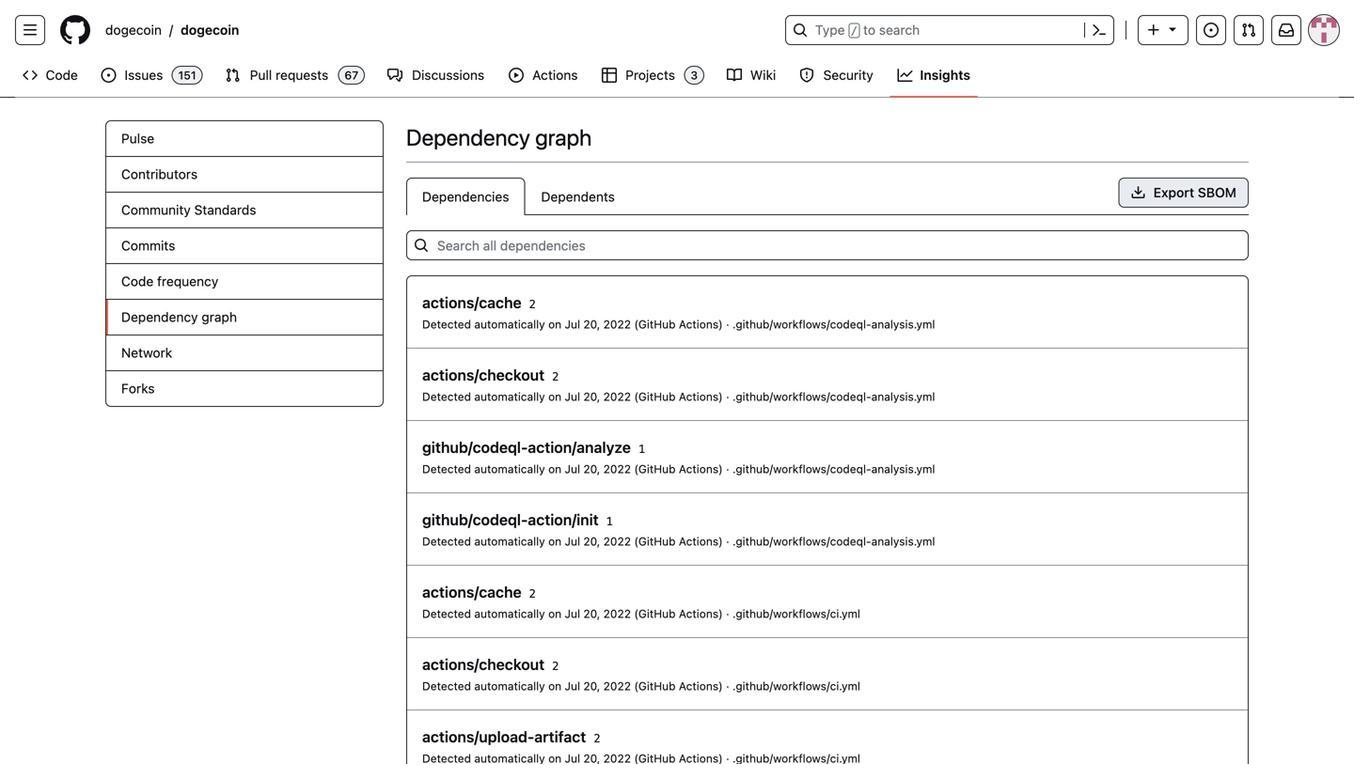 Task type: describe. For each thing, give the bounding box(es) containing it.
2022 for actions/checkout 2 detected automatically on jul 20, 2022 (github actions)   · .github/workflows/ci.yml
[[604, 680, 631, 693]]

export sbom
[[1154, 185, 1237, 200]]

wiki
[[751, 67, 776, 83]]

forks link
[[106, 372, 383, 406]]

action/analyze
[[528, 439, 631, 457]]

dogecoin / dogecoin
[[105, 22, 239, 38]]

· for actions/checkout 2 detected automatically on jul 20, 2022 (github actions)   · .github/workflows/ci.yml
[[726, 680, 730, 693]]

actions) for actions/cache 2 detected automatically on jul 20, 2022 (github actions)   · .github/workflows/ci.yml
[[679, 608, 723, 621]]

export
[[1154, 185, 1195, 200]]

pulse link
[[106, 121, 383, 157]]

graph image
[[898, 68, 913, 83]]

on inside github/codeql-action/analyze 1 detected automatically on jul 20, 2022 (github actions)   · .github/workflows/codeql-analysis.yml
[[548, 463, 562, 476]]

(github for actions/checkout 2 detected automatically on jul 20, 2022 (github actions)   · .github/workflows/codeql-analysis.yml
[[634, 390, 676, 404]]

jul inside github/codeql-action/init 1 detected automatically on jul 20, 2022 (github actions)   · .github/workflows/codeql-analysis.yml
[[565, 535, 580, 548]]

download image
[[1131, 185, 1146, 200]]

community standards
[[121, 202, 256, 218]]

actions/cache link for actions/cache 2 detected automatically on jul 20, 2022 (github actions)   · .github/workflows/ci.yml
[[422, 581, 522, 604]]

2022 for actions/cache 2 detected automatically on jul 20, 2022 (github actions)   · .github/workflows/codeql-analysis.yml
[[604, 318, 631, 331]]

detected inside github/codeql-action/analyze 1 detected automatically on jul 20, 2022 (github actions)   · .github/workflows/codeql-analysis.yml
[[422, 463, 471, 476]]

detected for actions/checkout 2 detected automatically on jul 20, 2022 (github actions)   · .github/workflows/ci.yml
[[422, 680, 471, 693]]

dependency graph inside insights element
[[121, 309, 237, 325]]

0 vertical spatial graph
[[535, 124, 592, 151]]

automatically inside github/codeql-action/analyze 1 detected automatically on jul 20, 2022 (github actions)   · .github/workflows/codeql-analysis.yml
[[474, 463, 545, 476]]

.github/workflows/codeql- inside github/codeql-action/init 1 detected automatically on jul 20, 2022 (github actions)   · .github/workflows/codeql-analysis.yml
[[733, 535, 872, 548]]

(github for actions/cache 2 detected automatically on jul 20, 2022 (github actions)   · .github/workflows/codeql-analysis.yml
[[634, 318, 676, 331]]

0 vertical spatial dependency
[[406, 124, 530, 151]]

on for actions/cache 2 detected automatically on jul 20, 2022 (github actions)   · .github/workflows/ci.yml
[[548, 608, 562, 621]]

forks
[[121, 381, 155, 396]]

.github/workflows/codeql- inside actions/cache 2 detected automatically on jul 20, 2022 (github actions)   · .github/workflows/codeql-analysis.yml
[[733, 318, 872, 331]]

network
[[121, 345, 172, 361]]

triangle down image
[[1166, 21, 1181, 36]]

notifications image
[[1279, 23, 1294, 38]]

command palette image
[[1092, 23, 1107, 38]]

automatically for actions/cache 2 detected automatically on jul 20, 2022 (github actions)   · .github/workflows/ci.yml
[[474, 608, 545, 621]]

analysis.yml inside actions/checkout 2 detected automatically on jul 20, 2022 (github actions)   · .github/workflows/codeql-analysis.yml
[[872, 390, 935, 404]]

0 vertical spatial issue opened image
[[1204, 23, 1219, 38]]

discussions link
[[380, 61, 494, 89]]

(github inside github/codeql-action/analyze 1 detected automatically on jul 20, 2022 (github actions)   · .github/workflows/codeql-analysis.yml
[[634, 463, 676, 476]]

on for actions/cache 2 detected automatically on jul 20, 2022 (github actions)   · .github/workflows/codeql-analysis.yml
[[548, 318, 562, 331]]

20, inside github/codeql-action/analyze 1 detected automatically on jul 20, 2022 (github actions)   · .github/workflows/codeql-analysis.yml
[[584, 463, 600, 476]]

commits link
[[106, 229, 383, 264]]

actions) inside github/codeql-action/analyze 1 detected automatically on jul 20, 2022 (github actions)   · .github/workflows/codeql-analysis.yml
[[679, 463, 723, 476]]

requests
[[276, 67, 329, 83]]

contributors link
[[106, 157, 383, 193]]

.github/workflows/codeql-analysis.yml link for actions/checkout
[[733, 390, 935, 404]]

network link
[[106, 336, 383, 372]]

· for actions/cache 2 detected automatically on jul 20, 2022 (github actions)   · .github/workflows/ci.yml
[[726, 608, 730, 621]]

(github inside github/codeql-action/init 1 detected automatically on jul 20, 2022 (github actions)   · .github/workflows/codeql-analysis.yml
[[634, 535, 676, 548]]

pull
[[250, 67, 272, 83]]

code frequency link
[[106, 264, 383, 300]]

github/codeql- for github/codeql-action/init
[[422, 511, 528, 529]]

standards
[[194, 202, 256, 218]]

projects
[[626, 67, 675, 83]]

github/codeql- for github/codeql-action/analyze
[[422, 439, 528, 457]]

pull requests
[[250, 67, 329, 83]]

Search all dependencies text field
[[406, 230, 1249, 261]]

code image
[[23, 68, 38, 83]]

actions link
[[501, 61, 587, 89]]

(github for actions/checkout 2 detected automatically on jul 20, 2022 (github actions)   · .github/workflows/ci.yml
[[634, 680, 676, 693]]

automatically for actions/cache 2 detected automatically on jul 20, 2022 (github actions)   · .github/workflows/codeql-analysis.yml
[[474, 318, 545, 331]]

detected inside github/codeql-action/init 1 detected automatically on jul 20, 2022 (github actions)   · .github/workflows/codeql-analysis.yml
[[422, 535, 471, 548]]

play image
[[509, 68, 524, 83]]

1 dogecoin link from the left
[[98, 15, 169, 45]]

67
[[345, 69, 359, 82]]

.github/workflows/codeql- inside github/codeql-action/analyze 1 detected automatically on jul 20, 2022 (github actions)   · .github/workflows/codeql-analysis.yml
[[733, 463, 872, 476]]

actions/cache link for actions/cache 2 detected automatically on jul 20, 2022 (github actions)   · .github/workflows/codeql-analysis.yml
[[422, 292, 522, 314]]

detected for actions/checkout 2 detected automatically on jul 20, 2022 (github actions)   · .github/workflows/codeql-analysis.yml
[[422, 390, 471, 404]]

.github/workflows/ci.yml link for actions/checkout
[[733, 680, 861, 693]]

dependencies link
[[406, 178, 525, 215]]

(github for actions/cache 2 detected automatically on jul 20, 2022 (github actions)   · .github/workflows/ci.yml
[[634, 608, 676, 621]]

detected for actions/cache 2 detected automatically on jul 20, 2022 (github actions)   · .github/workflows/codeql-analysis.yml
[[422, 318, 471, 331]]

/ for type
[[851, 24, 858, 38]]

code for code frequency
[[121, 274, 154, 289]]

code frequency
[[121, 274, 218, 289]]

1 for action/init
[[606, 515, 613, 529]]

dependencies
[[422, 189, 509, 205]]

insights link
[[890, 61, 978, 89]]

actions/upload-artifact link
[[422, 726, 586, 749]]

· for actions/cache 2 detected automatically on jul 20, 2022 (github actions)   · .github/workflows/codeql-analysis.yml
[[726, 318, 730, 331]]

code link
[[15, 61, 86, 89]]

table image
[[602, 68, 617, 83]]

insights element
[[105, 120, 384, 407]]

actions) for actions/checkout 2 detected automatically on jul 20, 2022 (github actions)   · .github/workflows/codeql-analysis.yml
[[679, 390, 723, 404]]

dependents link
[[525, 178, 631, 215]]

actions/checkout for actions/checkout 2 detected automatically on jul 20, 2022 (github actions)   · .github/workflows/codeql-analysis.yml
[[422, 366, 545, 384]]

jul for actions/checkout 2 detected automatically on jul 20, 2022 (github actions)   · .github/workflows/ci.yml
[[565, 680, 580, 693]]

2 for actions/checkout 2 detected automatically on jul 20, 2022 (github actions)   · .github/workflows/codeql-analysis.yml
[[552, 371, 559, 384]]

actions/cache for actions/cache 2 detected automatically on jul 20, 2022 (github actions)   · .github/workflows/ci.yml
[[422, 584, 522, 602]]

discussions
[[412, 67, 485, 83]]

actions) for actions/checkout 2 detected automatically on jul 20, 2022 (github actions)   · .github/workflows/ci.yml
[[679, 680, 723, 693]]

dependency inside insights element
[[121, 309, 198, 325]]

actions/checkout 2 detected automatically on jul 20, 2022 (github actions)   · .github/workflows/codeql-analysis.yml
[[422, 366, 935, 404]]

actions/checkout link for actions/checkout 2 detected automatically on jul 20, 2022 (github actions)   · .github/workflows/ci.yml
[[422, 654, 545, 676]]

2 dogecoin from the left
[[181, 22, 239, 38]]

github/codeql-action/analyze link
[[422, 436, 631, 459]]

.github/workflows/codeql-analysis.yml link for actions/cache
[[733, 318, 935, 331]]



Task type: locate. For each thing, give the bounding box(es) containing it.
actions/cache inside actions/cache 2 detected automatically on jul 20, 2022 (github actions)   · .github/workflows/codeql-analysis.yml
[[422, 294, 522, 312]]

.github/workflows/ci.yml for actions/cache
[[733, 608, 861, 621]]

1 vertical spatial git pull request image
[[225, 68, 240, 83]]

list containing dogecoin / dogecoin
[[98, 15, 774, 45]]

0 vertical spatial git pull request image
[[1242, 23, 1257, 38]]

2 actions/checkout link from the top
[[422, 654, 545, 676]]

2 for actions/checkout 2 detected automatically on jul 20, 2022 (github actions)   · .github/workflows/ci.yml
[[552, 660, 559, 674]]

4 automatically from the top
[[474, 535, 545, 548]]

2022 for actions/checkout 2 detected automatically on jul 20, 2022 (github actions)   · .github/workflows/codeql-analysis.yml
[[604, 390, 631, 404]]

security link
[[792, 61, 883, 89]]

2022 up 'actions/checkout 2 detected automatically on jul 20, 2022 (github actions)   · .github/workflows/ci.yml'
[[604, 608, 631, 621]]

1 vertical spatial graph
[[202, 309, 237, 325]]

book image
[[727, 68, 742, 83]]

2022 inside github/codeql-action/analyze 1 detected automatically on jul 20, 2022 (github actions)   · .github/workflows/codeql-analysis.yml
[[604, 463, 631, 476]]

actions/cache down search icon
[[422, 294, 522, 312]]

1 vertical spatial dependency graph
[[121, 309, 237, 325]]

github/codeql- up 'github/codeql-action/init' link
[[422, 439, 528, 457]]

issue opened image
[[1204, 23, 1219, 38], [101, 68, 116, 83]]

0 vertical spatial github/codeql-
[[422, 439, 528, 457]]

2 detected from the top
[[422, 390, 471, 404]]

automatically inside actions/cache 2 detected automatically on jul 20, 2022 (github actions)   · .github/workflows/codeql-analysis.yml
[[474, 318, 545, 331]]

2 · from the top
[[726, 390, 730, 404]]

20, for actions/checkout 2 detected automatically on jul 20, 2022 (github actions)   · .github/workflows/ci.yml
[[584, 680, 600, 693]]

1 actions/checkout link from the top
[[422, 364, 545, 387]]

1 (github from the top
[[634, 318, 676, 331]]

actions/cache inside actions/cache 2 detected automatically on jul 20, 2022 (github actions)   · .github/workflows/ci.yml
[[422, 584, 522, 602]]

jul inside 'actions/checkout 2 detected automatically on jul 20, 2022 (github actions)   · .github/workflows/ci.yml'
[[565, 680, 580, 693]]

5 automatically from the top
[[474, 608, 545, 621]]

action/init
[[528, 511, 599, 529]]

(github up github/codeql-action/init 1 detected automatically on jul 20, 2022 (github actions)   · .github/workflows/codeql-analysis.yml
[[634, 463, 676, 476]]

on for actions/checkout 2 detected automatically on jul 20, 2022 (github actions)   · .github/workflows/ci.yml
[[548, 680, 562, 693]]

4 analysis.yml from the top
[[872, 535, 935, 548]]

community
[[121, 202, 191, 218]]

actions)
[[679, 318, 723, 331], [679, 390, 723, 404], [679, 463, 723, 476], [679, 535, 723, 548], [679, 608, 723, 621], [679, 680, 723, 693]]

1 horizontal spatial dogecoin link
[[173, 15, 247, 45]]

actions) inside actions/checkout 2 detected automatically on jul 20, 2022 (github actions)   · .github/workflows/codeql-analysis.yml
[[679, 390, 723, 404]]

3 (github from the top
[[634, 463, 676, 476]]

1 vertical spatial actions/cache
[[422, 584, 522, 602]]

2 .github/workflows/codeql-analysis.yml link from the top
[[733, 390, 935, 404]]

on inside 'actions/checkout 2 detected automatically on jul 20, 2022 (github actions)   · .github/workflows/ci.yml'
[[548, 680, 562, 693]]

·
[[726, 318, 730, 331], [726, 390, 730, 404], [726, 463, 730, 476], [726, 535, 730, 548], [726, 608, 730, 621], [726, 680, 730, 693]]

actions/checkout inside 'actions/checkout 2 detected automatically on jul 20, 2022 (github actions)   · .github/workflows/ci.yml'
[[422, 656, 545, 674]]

5 actions) from the top
[[679, 608, 723, 621]]

(github inside actions/cache 2 detected automatically on jul 20, 2022 (github actions)   · .github/workflows/codeql-analysis.yml
[[634, 318, 676, 331]]

plus image
[[1147, 23, 1162, 38]]

actions/cache link
[[422, 292, 522, 314], [422, 581, 522, 604]]

0 horizontal spatial 1
[[606, 515, 613, 529]]

2 actions) from the top
[[679, 390, 723, 404]]

0 horizontal spatial graph
[[202, 309, 237, 325]]

type
[[816, 22, 845, 38]]

git pull request image for the left issue opened icon
[[225, 68, 240, 83]]

1 jul from the top
[[565, 318, 580, 331]]

2 actions/cache link from the top
[[422, 581, 522, 604]]

0 vertical spatial actions/cache link
[[422, 292, 522, 314]]

2022 down actions/cache 2 detected automatically on jul 20, 2022 (github actions)   · .github/workflows/ci.yml at the bottom
[[604, 680, 631, 693]]

git pull request image left pull
[[225, 68, 240, 83]]

dependency graph down frequency
[[121, 309, 237, 325]]

4 jul from the top
[[565, 535, 580, 548]]

actions/cache down 'github/codeql-action/init' link
[[422, 584, 522, 602]]

automatically inside actions/cache 2 detected automatically on jul 20, 2022 (github actions)   · .github/workflows/ci.yml
[[474, 608, 545, 621]]

/ for dogecoin
[[169, 22, 173, 38]]

1 horizontal spatial graph
[[535, 124, 592, 151]]

4 .github/workflows/codeql-analysis.yml link from the top
[[733, 535, 935, 548]]

2022 up actions/checkout 2 detected automatically on jul 20, 2022 (github actions)   · .github/workflows/codeql-analysis.yml
[[604, 318, 631, 331]]

actions/cache 2 detected automatically on jul 20, 2022 (github actions)   · .github/workflows/ci.yml
[[422, 584, 861, 621]]

git pull request image
[[1242, 23, 1257, 38], [225, 68, 240, 83]]

2 inside actions/checkout 2 detected automatically on jul 20, 2022 (github actions)   · .github/workflows/codeql-analysis.yml
[[552, 371, 559, 384]]

jul for actions/cache 2 detected automatically on jul 20, 2022 (github actions)   · .github/workflows/ci.yml
[[565, 608, 580, 621]]

20, inside actions/cache 2 detected automatically on jul 20, 2022 (github actions)   · .github/workflows/codeql-analysis.yml
[[584, 318, 600, 331]]

4 .github/workflows/codeql- from the top
[[733, 535, 872, 548]]

pulse
[[121, 131, 154, 146]]

6 jul from the top
[[565, 680, 580, 693]]

3 20, from the top
[[584, 463, 600, 476]]

3
[[691, 69, 698, 82]]

1 .github/workflows/codeql- from the top
[[733, 318, 872, 331]]

on
[[548, 318, 562, 331], [548, 390, 562, 404], [548, 463, 562, 476], [548, 535, 562, 548], [548, 608, 562, 621], [548, 680, 562, 693]]

community standards link
[[106, 193, 383, 229]]

5 jul from the top
[[565, 608, 580, 621]]

actions/checkout link up github/codeql-action/analyze link
[[422, 364, 545, 387]]

2 for actions/cache 2 detected automatically on jul 20, 2022 (github actions)   · .github/workflows/codeql-analysis.yml
[[529, 298, 536, 311]]

1 horizontal spatial dogecoin
[[181, 22, 239, 38]]

4 actions) from the top
[[679, 535, 723, 548]]

1 horizontal spatial 1
[[639, 443, 645, 456]]

0 vertical spatial .github/workflows/ci.yml
[[733, 608, 861, 621]]

on inside github/codeql-action/init 1 detected automatically on jul 20, 2022 (github actions)   · .github/workflows/codeql-analysis.yml
[[548, 535, 562, 548]]

(github up actions/cache 2 detected automatically on jul 20, 2022 (github actions)   · .github/workflows/ci.yml at the bottom
[[634, 535, 676, 548]]

20, for actions/checkout 2 detected automatically on jul 20, 2022 (github actions)   · .github/workflows/codeql-analysis.yml
[[584, 390, 600, 404]]

jul inside actions/cache 2 detected automatically on jul 20, 2022 (github actions)   · .github/workflows/ci.yml
[[565, 608, 580, 621]]

6 automatically from the top
[[474, 680, 545, 693]]

3 .github/workflows/codeql- from the top
[[733, 463, 872, 476]]

1 horizontal spatial dependency
[[406, 124, 530, 151]]

1 vertical spatial issue opened image
[[101, 68, 116, 83]]

5 (github from the top
[[634, 608, 676, 621]]

comment discussion image
[[388, 68, 403, 83]]

issues
[[125, 67, 163, 83]]

1 for action/analyze
[[639, 443, 645, 456]]

2022 inside github/codeql-action/init 1 detected automatically on jul 20, 2022 (github actions)   · .github/workflows/codeql-analysis.yml
[[604, 535, 631, 548]]

0 vertical spatial actions/checkout
[[422, 366, 545, 384]]

2022 inside 'actions/checkout 2 detected automatically on jul 20, 2022 (github actions)   · .github/workflows/ci.yml'
[[604, 680, 631, 693]]

jul inside actions/cache 2 detected automatically on jul 20, 2022 (github actions)   · .github/workflows/codeql-analysis.yml
[[565, 318, 580, 331]]

2022 for actions/cache 2 detected automatically on jul 20, 2022 (github actions)   · .github/workflows/ci.yml
[[604, 608, 631, 621]]

1 inside github/codeql-action/analyze 1 detected automatically on jul 20, 2022 (github actions)   · .github/workflows/codeql-analysis.yml
[[639, 443, 645, 456]]

frequency
[[157, 274, 218, 289]]

github/codeql-action/init link
[[422, 509, 599, 531]]

0 horizontal spatial dependency graph
[[121, 309, 237, 325]]

3 2022 from the top
[[604, 463, 631, 476]]

2 actions/cache from the top
[[422, 584, 522, 602]]

(github
[[634, 318, 676, 331], [634, 390, 676, 404], [634, 463, 676, 476], [634, 535, 676, 548], [634, 608, 676, 621], [634, 680, 676, 693]]

analysis.yml inside github/codeql-action/analyze 1 detected automatically on jul 20, 2022 (github actions)   · .github/workflows/codeql-analysis.yml
[[872, 463, 935, 476]]

1 github/codeql- from the top
[[422, 439, 528, 457]]

(github inside 'actions/checkout 2 detected automatically on jul 20, 2022 (github actions)   · .github/workflows/ci.yml'
[[634, 680, 676, 693]]

1 horizontal spatial git pull request image
[[1242, 23, 1257, 38]]

1 horizontal spatial code
[[121, 274, 154, 289]]

2022 inside actions/cache 2 detected automatically on jul 20, 2022 (github actions)   · .github/workflows/ci.yml
[[604, 608, 631, 621]]

20, for actions/cache 2 detected automatically on jul 20, 2022 (github actions)   · .github/workflows/ci.yml
[[584, 608, 600, 621]]

dependency
[[406, 124, 530, 151], [121, 309, 198, 325]]

actions/cache link down 'github/codeql-action/init' link
[[422, 581, 522, 604]]

3 .github/workflows/codeql-analysis.yml link from the top
[[733, 463, 935, 476]]

git pull request image for the top issue opened icon
[[1242, 23, 1257, 38]]

detected
[[422, 318, 471, 331], [422, 390, 471, 404], [422, 463, 471, 476], [422, 535, 471, 548], [422, 608, 471, 621], [422, 680, 471, 693]]

5 2022 from the top
[[604, 608, 631, 621]]

automatically for actions/checkout 2 detected automatically on jul 20, 2022 (github actions)   · .github/workflows/codeql-analysis.yml
[[474, 390, 545, 404]]

dogecoin link up 151
[[173, 15, 247, 45]]

to
[[864, 22, 876, 38]]

search image
[[414, 238, 429, 253]]

2022 down action/analyze
[[604, 463, 631, 476]]

· inside 'actions/checkout 2 detected automatically on jul 20, 2022 (github actions)   · .github/workflows/ci.yml'
[[726, 680, 730, 693]]

5 on from the top
[[548, 608, 562, 621]]

1 vertical spatial actions/checkout
[[422, 656, 545, 674]]

· inside github/codeql-action/init 1 detected automatically on jul 20, 2022 (github actions)   · .github/workflows/codeql-analysis.yml
[[726, 535, 730, 548]]

on inside actions/cache 2 detected automatically on jul 20, 2022 (github actions)   · .github/workflows/codeql-analysis.yml
[[548, 318, 562, 331]]

analysis.yml inside actions/cache 2 detected automatically on jul 20, 2022 (github actions)   · .github/workflows/codeql-analysis.yml
[[872, 318, 935, 331]]

actions/checkout link up actions/upload-
[[422, 654, 545, 676]]

3 analysis.yml from the top
[[872, 463, 935, 476]]

· inside github/codeql-action/analyze 1 detected automatically on jul 20, 2022 (github actions)   · .github/workflows/codeql-analysis.yml
[[726, 463, 730, 476]]

6 2022 from the top
[[604, 680, 631, 693]]

export sbom link
[[1119, 178, 1249, 208]]

2 analysis.yml from the top
[[872, 390, 935, 404]]

1 .github/workflows/codeql-analysis.yml link from the top
[[733, 318, 935, 331]]

· inside actions/checkout 2 detected automatically on jul 20, 2022 (github actions)   · .github/workflows/codeql-analysis.yml
[[726, 390, 730, 404]]

6 · from the top
[[726, 680, 730, 693]]

3 jul from the top
[[565, 463, 580, 476]]

insights
[[920, 67, 971, 83]]

actions) inside actions/cache 2 detected automatically on jul 20, 2022 (github actions)   · .github/workflows/ci.yml
[[679, 608, 723, 621]]

2 inside actions/upload-artifact 2
[[594, 733, 601, 746]]

· for actions/checkout 2 detected automatically on jul 20, 2022 (github actions)   · .github/workflows/codeql-analysis.yml
[[726, 390, 730, 404]]

2 .github/workflows/ci.yml from the top
[[733, 680, 861, 693]]

jul for actions/cache 2 detected automatically on jul 20, 2022 (github actions)   · .github/workflows/codeql-analysis.yml
[[565, 318, 580, 331]]

detected inside actions/checkout 2 detected automatically on jul 20, 2022 (github actions)   · .github/workflows/codeql-analysis.yml
[[422, 390, 471, 404]]

151
[[178, 69, 196, 82]]

1 horizontal spatial dependency graph
[[406, 124, 592, 151]]

1 vertical spatial code
[[121, 274, 154, 289]]

detected inside actions/cache 2 detected automatically on jul 20, 2022 (github actions)   · .github/workflows/ci.yml
[[422, 608, 471, 621]]

5 · from the top
[[726, 608, 730, 621]]

.github/workflows/codeql-
[[733, 318, 872, 331], [733, 390, 872, 404], [733, 463, 872, 476], [733, 535, 872, 548]]

2 20, from the top
[[584, 390, 600, 404]]

/ inside dogecoin / dogecoin
[[169, 22, 173, 38]]

actions
[[533, 67, 578, 83]]

0 horizontal spatial issue opened image
[[101, 68, 116, 83]]

0 horizontal spatial dependency
[[121, 309, 198, 325]]

dependency graph down play icon
[[406, 124, 592, 151]]

.github/workflows/codeql-analysis.yml link
[[733, 318, 935, 331], [733, 390, 935, 404], [733, 463, 935, 476], [733, 535, 935, 548]]

1 actions/cache link from the top
[[422, 292, 522, 314]]

6 (github from the top
[[634, 680, 676, 693]]

github/codeql- inside github/codeql-action/init 1 detected automatically on jul 20, 2022 (github actions)   · .github/workflows/codeql-analysis.yml
[[422, 511, 528, 529]]

0 vertical spatial actions/cache
[[422, 294, 522, 312]]

artifact
[[535, 729, 586, 746]]

1 vertical spatial .github/workflows/ci.yml link
[[733, 680, 861, 693]]

2022
[[604, 318, 631, 331], [604, 390, 631, 404], [604, 463, 631, 476], [604, 535, 631, 548], [604, 608, 631, 621], [604, 680, 631, 693]]

2 dogecoin link from the left
[[173, 15, 247, 45]]

analysis.yml inside github/codeql-action/init 1 detected automatically on jul 20, 2022 (github actions)   · .github/workflows/codeql-analysis.yml
[[872, 535, 935, 548]]

analysis.yml
[[872, 318, 935, 331], [872, 390, 935, 404], [872, 463, 935, 476], [872, 535, 935, 548]]

2022 up action/analyze
[[604, 390, 631, 404]]

github/codeql-
[[422, 439, 528, 457], [422, 511, 528, 529]]

actions/cache link down search icon
[[422, 292, 522, 314]]

0 horizontal spatial git pull request image
[[225, 68, 240, 83]]

0 horizontal spatial dogecoin
[[105, 22, 162, 38]]

(github up actions/checkout 2 detected automatically on jul 20, 2022 (github actions)   · .github/workflows/codeql-analysis.yml
[[634, 318, 676, 331]]

actions) inside 'actions/checkout 2 detected automatically on jul 20, 2022 (github actions)   · .github/workflows/ci.yml'
[[679, 680, 723, 693]]

1 2022 from the top
[[604, 318, 631, 331]]

2 (github from the top
[[634, 390, 676, 404]]

wiki link
[[720, 61, 785, 89]]

1 vertical spatial dependency
[[121, 309, 198, 325]]

20,
[[584, 318, 600, 331], [584, 390, 600, 404], [584, 463, 600, 476], [584, 535, 600, 548], [584, 608, 600, 621], [584, 680, 600, 693]]

1 right action/analyze
[[639, 443, 645, 456]]

actions) inside actions/cache 2 detected automatically on jul 20, 2022 (github actions)   · .github/workflows/codeql-analysis.yml
[[679, 318, 723, 331]]

actions/checkout link for actions/checkout 2 detected automatically on jul 20, 2022 (github actions)   · .github/workflows/codeql-analysis.yml
[[422, 364, 545, 387]]

.github/workflows/ci.yml link for actions/cache
[[733, 608, 861, 621]]

2 .github/workflows/codeql- from the top
[[733, 390, 872, 404]]

(github inside actions/checkout 2 detected automatically on jul 20, 2022 (github actions)   · .github/workflows/codeql-analysis.yml
[[634, 390, 676, 404]]

2022 inside actions/checkout 2 detected automatically on jul 20, 2022 (github actions)   · .github/workflows/codeql-analysis.yml
[[604, 390, 631, 404]]

6 20, from the top
[[584, 680, 600, 693]]

sbom
[[1198, 185, 1237, 200]]

dependency down code frequency on the left of page
[[121, 309, 198, 325]]

2 automatically from the top
[[474, 390, 545, 404]]

dogecoin up 'issues'
[[105, 22, 162, 38]]

3 · from the top
[[726, 463, 730, 476]]

(github up 'actions/checkout 2 detected automatically on jul 20, 2022 (github actions)   · .github/workflows/ci.yml'
[[634, 608, 676, 621]]

20, inside actions/cache 2 detected automatically on jul 20, 2022 (github actions)   · .github/workflows/ci.yml
[[584, 608, 600, 621]]

dependency insights menu element
[[406, 178, 1249, 215]]

actions) for actions/cache 2 detected automatically on jul 20, 2022 (github actions)   · .github/workflows/codeql-analysis.yml
[[679, 318, 723, 331]]

actions/checkout for actions/checkout 2 detected automatically on jul 20, 2022 (github actions)   · .github/workflows/ci.yml
[[422, 656, 545, 674]]

on inside actions/cache 2 detected automatically on jul 20, 2022 (github actions)   · .github/workflows/ci.yml
[[548, 608, 562, 621]]

.github/workflows/ci.yml inside actions/cache 2 detected automatically on jul 20, 2022 (github actions)   · .github/workflows/ci.yml
[[733, 608, 861, 621]]

code inside "code frequency" link
[[121, 274, 154, 289]]

code inside code link
[[46, 67, 78, 83]]

git pull request image left notifications icon at the right top of the page
[[1242, 23, 1257, 38]]

commits
[[121, 238, 175, 254]]

1 automatically from the top
[[474, 318, 545, 331]]

1 vertical spatial .github/workflows/ci.yml
[[733, 680, 861, 693]]

actions/checkout 2 detected automatically on jul 20, 2022 (github actions)   · .github/workflows/ci.yml
[[422, 656, 861, 693]]

(github inside actions/cache 2 detected automatically on jul 20, 2022 (github actions)   · .github/workflows/ci.yml
[[634, 608, 676, 621]]

4 (github from the top
[[634, 535, 676, 548]]

1 .github/workflows/ci.yml from the top
[[733, 608, 861, 621]]

code for code
[[46, 67, 78, 83]]

3 on from the top
[[548, 463, 562, 476]]

1 detected from the top
[[422, 318, 471, 331]]

1 actions/cache from the top
[[422, 294, 522, 312]]

20, inside github/codeql-action/init 1 detected automatically on jul 20, 2022 (github actions)   · .github/workflows/codeql-analysis.yml
[[584, 535, 600, 548]]

5 20, from the top
[[584, 608, 600, 621]]

dogecoin link
[[98, 15, 169, 45], [173, 15, 247, 45]]

jul for actions/checkout 2 detected automatically on jul 20, 2022 (github actions)   · .github/workflows/codeql-analysis.yml
[[565, 390, 580, 404]]

1 vertical spatial 1
[[606, 515, 613, 529]]

1 horizontal spatial /
[[851, 24, 858, 38]]

1 20, from the top
[[584, 318, 600, 331]]

dependency up 'dependencies' link
[[406, 124, 530, 151]]

.github/workflows/ci.yml for actions/checkout
[[733, 680, 861, 693]]

6 on from the top
[[548, 680, 562, 693]]

actions/checkout up actions/upload-
[[422, 656, 545, 674]]

0 horizontal spatial code
[[46, 67, 78, 83]]

dependency graph
[[406, 124, 592, 151], [121, 309, 237, 325]]

issue opened image right triangle down image
[[1204, 23, 1219, 38]]

2 github/codeql- from the top
[[422, 511, 528, 529]]

2022 inside actions/cache 2 detected automatically on jul 20, 2022 (github actions)   · .github/workflows/codeql-analysis.yml
[[604, 318, 631, 331]]

1 inside github/codeql-action/init 1 detected automatically on jul 20, 2022 (github actions)   · .github/workflows/codeql-analysis.yml
[[606, 515, 613, 529]]

4 · from the top
[[726, 535, 730, 548]]

dogecoin
[[105, 22, 162, 38], [181, 22, 239, 38]]

code
[[46, 67, 78, 83], [121, 274, 154, 289]]

shield image
[[800, 68, 815, 83]]

actions/checkout up github/codeql-action/analyze link
[[422, 366, 545, 384]]

.github/workflows/ci.yml
[[733, 608, 861, 621], [733, 680, 861, 693]]

.github/workflows/ci.yml link
[[733, 608, 861, 621], [733, 680, 861, 693]]

code right code image
[[46, 67, 78, 83]]

on inside actions/checkout 2 detected automatically on jul 20, 2022 (github actions)   · .github/workflows/codeql-analysis.yml
[[548, 390, 562, 404]]

detected inside 'actions/checkout 2 detected automatically on jul 20, 2022 (github actions)   · .github/workflows/ci.yml'
[[422, 680, 471, 693]]

0 vertical spatial code
[[46, 67, 78, 83]]

1 vertical spatial actions/cache link
[[422, 581, 522, 604]]

1 actions) from the top
[[679, 318, 723, 331]]

(github down actions/cache 2 detected automatically on jul 20, 2022 (github actions)   · .github/workflows/ci.yml at the bottom
[[634, 680, 676, 693]]

20, inside actions/checkout 2 detected automatically on jul 20, 2022 (github actions)   · .github/workflows/codeql-analysis.yml
[[584, 390, 600, 404]]

contributors
[[121, 167, 198, 182]]

issue opened image left 'issues'
[[101, 68, 116, 83]]

2 inside actions/cache 2 detected automatically on jul 20, 2022 (github actions)   · .github/workflows/codeql-analysis.yml
[[529, 298, 536, 311]]

6 actions) from the top
[[679, 680, 723, 693]]

github/codeql- inside github/codeql-action/analyze 1 detected automatically on jul 20, 2022 (github actions)   · .github/workflows/codeql-analysis.yml
[[422, 439, 528, 457]]

graph down "code frequency" link
[[202, 309, 237, 325]]

· inside actions/cache 2 detected automatically on jul 20, 2022 (github actions)   · .github/workflows/codeql-analysis.yml
[[726, 318, 730, 331]]

1 on from the top
[[548, 318, 562, 331]]

dogecoin up 151
[[181, 22, 239, 38]]

security
[[824, 67, 874, 83]]

3 actions) from the top
[[679, 463, 723, 476]]

graph up dependents "link"
[[535, 124, 592, 151]]

.github/workflows/codeql-analysis.yml link for github/codeql-action/init
[[733, 535, 935, 548]]

jul
[[565, 318, 580, 331], [565, 390, 580, 404], [565, 463, 580, 476], [565, 535, 580, 548], [565, 608, 580, 621], [565, 680, 580, 693]]

github/codeql-action/init 1 detected automatically on jul 20, 2022 (github actions)   · .github/workflows/codeql-analysis.yml
[[422, 511, 935, 548]]

/
[[169, 22, 173, 38], [851, 24, 858, 38]]

1
[[639, 443, 645, 456], [606, 515, 613, 529]]

dogecoin link up 'issues'
[[98, 15, 169, 45]]

actions/upload-
[[422, 729, 535, 746]]

2 actions/checkout from the top
[[422, 656, 545, 674]]

2 inside actions/cache 2 detected automatically on jul 20, 2022 (github actions)   · .github/workflows/ci.yml
[[529, 588, 536, 601]]

type / to search
[[816, 22, 920, 38]]

4 on from the top
[[548, 535, 562, 548]]

automatically inside github/codeql-action/init 1 detected automatically on jul 20, 2022 (github actions)   · .github/workflows/codeql-analysis.yml
[[474, 535, 545, 548]]

· inside actions/cache 2 detected automatically on jul 20, 2022 (github actions)   · .github/workflows/ci.yml
[[726, 608, 730, 621]]

automatically
[[474, 318, 545, 331], [474, 390, 545, 404], [474, 463, 545, 476], [474, 535, 545, 548], [474, 608, 545, 621], [474, 680, 545, 693]]

actions/checkout inside actions/checkout 2 detected automatically on jul 20, 2022 (github actions)   · .github/workflows/codeql-analysis.yml
[[422, 366, 545, 384]]

actions) inside github/codeql-action/init 1 detected automatically on jul 20, 2022 (github actions)   · .github/workflows/codeql-analysis.yml
[[679, 535, 723, 548]]

1 actions/checkout from the top
[[422, 366, 545, 384]]

0 vertical spatial .github/workflows/ci.yml link
[[733, 608, 861, 621]]

/ inside type / to search
[[851, 24, 858, 38]]

.github/workflows/codeql- inside actions/checkout 2 detected automatically on jul 20, 2022 (github actions)   · .github/workflows/codeql-analysis.yml
[[733, 390, 872, 404]]

actions/cache 2 detected automatically on jul 20, 2022 (github actions)   · .github/workflows/codeql-analysis.yml
[[422, 294, 935, 331]]

1 horizontal spatial issue opened image
[[1204, 23, 1219, 38]]

graph
[[535, 124, 592, 151], [202, 309, 237, 325]]

2 for actions/cache 2 detected automatically on jul 20, 2022 (github actions)   · .github/workflows/ci.yml
[[529, 588, 536, 601]]

0 vertical spatial 1
[[639, 443, 645, 456]]

automatically inside actions/checkout 2 detected automatically on jul 20, 2022 (github actions)   · .github/workflows/codeql-analysis.yml
[[474, 390, 545, 404]]

3 automatically from the top
[[474, 463, 545, 476]]

0 horizontal spatial /
[[169, 22, 173, 38]]

.github/workflows/ci.yml inside 'actions/checkout 2 detected automatically on jul 20, 2022 (github actions)   · .github/workflows/ci.yml'
[[733, 680, 861, 693]]

github/codeql- down github/codeql-action/analyze link
[[422, 511, 528, 529]]

4 2022 from the top
[[604, 535, 631, 548]]

automatically for actions/checkout 2 detected automatically on jul 20, 2022 (github actions)   · .github/workflows/ci.yml
[[474, 680, 545, 693]]

6 detected from the top
[[422, 680, 471, 693]]

0 vertical spatial dependency graph
[[406, 124, 592, 151]]

5 detected from the top
[[422, 608, 471, 621]]

detected inside actions/cache 2 detected automatically on jul 20, 2022 (github actions)   · .github/workflows/codeql-analysis.yml
[[422, 318, 471, 331]]

graph inside dependency graph link
[[202, 309, 237, 325]]

.github/workflows/codeql-analysis.yml link for github/codeql-action/analyze
[[733, 463, 935, 476]]

4 detected from the top
[[422, 535, 471, 548]]

jul inside actions/checkout 2 detected automatically on jul 20, 2022 (github actions)   · .github/workflows/codeql-analysis.yml
[[565, 390, 580, 404]]

on for actions/checkout 2 detected automatically on jul 20, 2022 (github actions)   · .github/workflows/codeql-analysis.yml
[[548, 390, 562, 404]]

list
[[98, 15, 774, 45]]

code down commits
[[121, 274, 154, 289]]

20, inside 'actions/checkout 2 detected automatically on jul 20, 2022 (github actions)   · .github/workflows/ci.yml'
[[584, 680, 600, 693]]

1 vertical spatial actions/checkout link
[[422, 654, 545, 676]]

2022 up actions/cache 2 detected automatically on jul 20, 2022 (github actions)   · .github/workflows/ci.yml at the bottom
[[604, 535, 631, 548]]

2 2022 from the top
[[604, 390, 631, 404]]

1 · from the top
[[726, 318, 730, 331]]

dependents
[[541, 189, 615, 205]]

(github up github/codeql-action/analyze 1 detected automatically on jul 20, 2022 (github actions)   · .github/workflows/codeql-analysis.yml
[[634, 390, 676, 404]]

2 inside 'actions/checkout 2 detected automatically on jul 20, 2022 (github actions)   · .github/workflows/ci.yml'
[[552, 660, 559, 674]]

jul inside github/codeql-action/analyze 1 detected automatically on jul 20, 2022 (github actions)   · .github/workflows/codeql-analysis.yml
[[565, 463, 580, 476]]

3 detected from the top
[[422, 463, 471, 476]]

github/codeql-action/analyze 1 detected automatically on jul 20, 2022 (github actions)   · .github/workflows/codeql-analysis.yml
[[422, 439, 935, 476]]

1 vertical spatial github/codeql-
[[422, 511, 528, 529]]

actions/cache for actions/cache 2 detected automatically on jul 20, 2022 (github actions)   · .github/workflows/codeql-analysis.yml
[[422, 294, 522, 312]]

1 analysis.yml from the top
[[872, 318, 935, 331]]

dependency graph link
[[106, 300, 383, 336]]

20, for actions/cache 2 detected automatically on jul 20, 2022 (github actions)   · .github/workflows/codeql-analysis.yml
[[584, 318, 600, 331]]

actions/cache
[[422, 294, 522, 312], [422, 584, 522, 602]]

actions/upload-artifact 2
[[422, 729, 601, 746]]

2 jul from the top
[[565, 390, 580, 404]]

2 .github/workflows/ci.yml link from the top
[[733, 680, 861, 693]]

1 right action/init
[[606, 515, 613, 529]]

actions/checkout link
[[422, 364, 545, 387], [422, 654, 545, 676]]

1 .github/workflows/ci.yml link from the top
[[733, 608, 861, 621]]

0 horizontal spatial dogecoin link
[[98, 15, 169, 45]]

automatically inside 'actions/checkout 2 detected automatically on jul 20, 2022 (github actions)   · .github/workflows/ci.yml'
[[474, 680, 545, 693]]

actions/checkout
[[422, 366, 545, 384], [422, 656, 545, 674]]

search
[[879, 22, 920, 38]]

detected for actions/cache 2 detected automatically on jul 20, 2022 (github actions)   · .github/workflows/ci.yml
[[422, 608, 471, 621]]

0 vertical spatial actions/checkout link
[[422, 364, 545, 387]]

2
[[529, 298, 536, 311], [552, 371, 559, 384], [529, 588, 536, 601], [552, 660, 559, 674], [594, 733, 601, 746]]

2 on from the top
[[548, 390, 562, 404]]

homepage image
[[60, 15, 90, 45]]

1 dogecoin from the left
[[105, 22, 162, 38]]

4 20, from the top
[[584, 535, 600, 548]]



Task type: vqa. For each thing, say whether or not it's contained in the screenshot.


